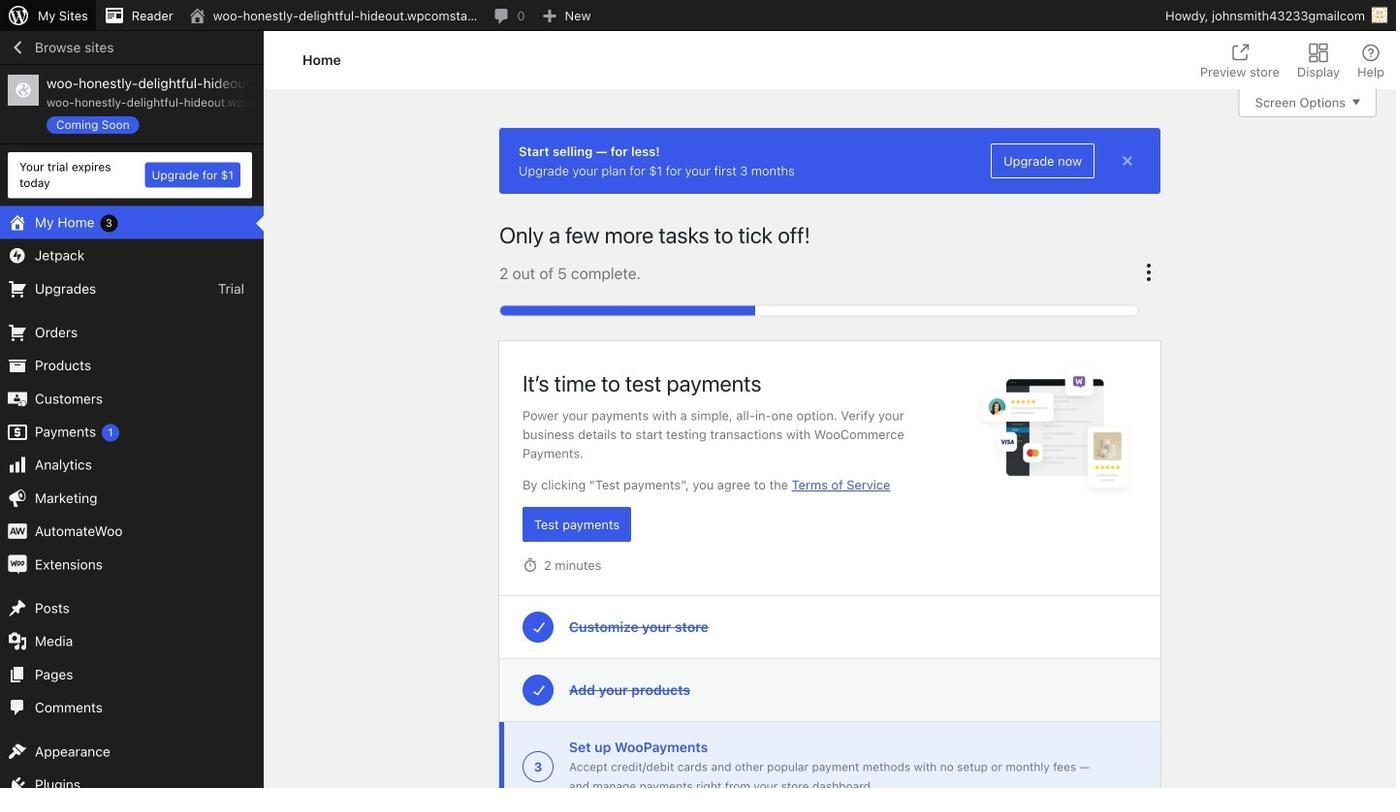 Task type: locate. For each thing, give the bounding box(es) containing it.
timer image
[[523, 558, 538, 573]]

display options image
[[1307, 41, 1331, 64]]

main menu navigation
[[0, 31, 264, 789]]

task list options image
[[1138, 261, 1161, 284]]

payment illustration image
[[972, 361, 1138, 501]]

tab list
[[1189, 31, 1397, 89]]

toolbar navigation
[[0, 0, 1397, 35]]



Task type: vqa. For each thing, say whether or not it's contained in the screenshot.
is corresponding to Basic details
no



Task type: describe. For each thing, give the bounding box(es) containing it.
dismiss this banner. image
[[1118, 151, 1138, 171]]



